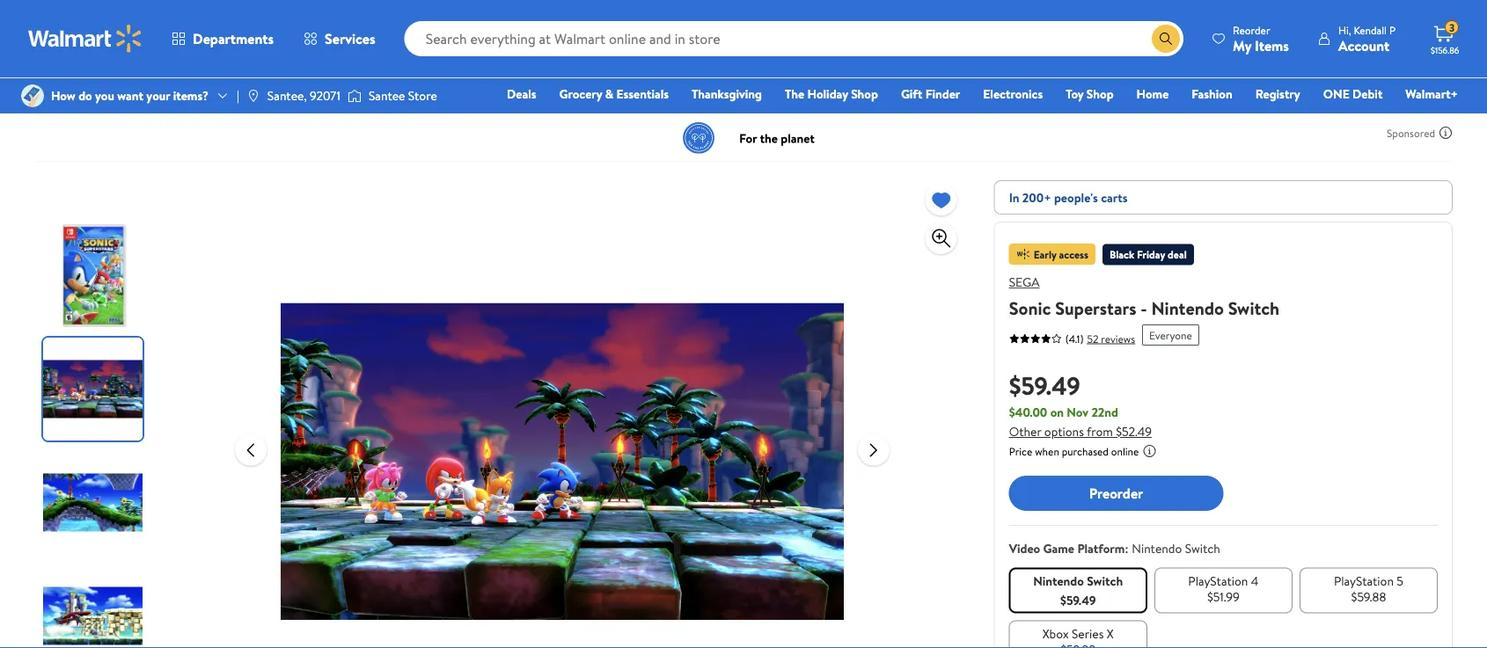 Task type: locate. For each thing, give the bounding box(es) containing it.
shop right holiday
[[851, 85, 878, 103]]

preorder button
[[1009, 476, 1224, 511]]

$52.49
[[1116, 423, 1152, 441]]

registry
[[1256, 85, 1301, 103]]

toy shop
[[1066, 85, 1114, 103]]

p
[[1390, 22, 1396, 37]]

video for video game platform : nintendo switch
[[1009, 541, 1041, 558]]

Search search field
[[405, 21, 1184, 56]]

my
[[1233, 36, 1252, 55]]

1 vertical spatial $59.49
[[1061, 592, 1096, 609]]

1 vertical spatial video
[[1009, 541, 1041, 558]]

 image for how do you want your items?
[[21, 85, 44, 107]]

video
[[34, 75, 65, 92], [1009, 541, 1041, 558]]

2 / from the left
[[181, 75, 186, 92]]

online
[[1112, 445, 1139, 460]]

home
[[1137, 85, 1169, 103]]

the holiday shop
[[785, 85, 878, 103]]

1 horizontal spatial playstation
[[1334, 573, 1394, 590]]

gift finder
[[901, 85, 961, 103]]

0 vertical spatial $59.49
[[1009, 368, 1081, 403]]

nintendo switch $59.49
[[1034, 573, 1123, 609]]

holiday
[[808, 85, 848, 103]]

video left the game
[[1009, 541, 1041, 558]]

/ left 92071
[[288, 75, 293, 92]]

$59.49 up xbox series x
[[1061, 592, 1096, 609]]

/ left want
[[112, 75, 117, 92]]

playstation inside playstation 5 $59.88
[[1334, 573, 1394, 590]]

price
[[1009, 445, 1033, 460]]

debit
[[1353, 85, 1383, 103]]

playstation inside playstation 4 $51.99
[[1189, 573, 1249, 590]]

nintendo inside sega sonic superstars - nintendo switch
[[1152, 296, 1224, 320]]

how
[[51, 87, 76, 104]]

1 playstation from the left
[[1189, 573, 1249, 590]]

1 games from the left
[[68, 75, 105, 92]]

previous media item image
[[240, 440, 261, 461]]

nov
[[1067, 404, 1089, 421]]

0 horizontal spatial  image
[[21, 85, 44, 107]]

 image left how
[[21, 85, 44, 107]]

gift
[[901, 85, 923, 103]]

&
[[605, 85, 614, 103]]

walmart+
[[1406, 85, 1459, 103]]

$40.00
[[1009, 404, 1048, 421]]

do
[[78, 87, 92, 104]]

0 horizontal spatial video
[[34, 75, 65, 92]]

92071
[[310, 87, 341, 104]]

walmart image
[[28, 25, 143, 53]]

items
[[1255, 36, 1290, 55]]

remove from favorites list, sonic superstars - nintendo switch image
[[931, 189, 952, 211]]

people's
[[1055, 189, 1099, 206]]

 image right 92071
[[348, 87, 362, 105]]

2 playstation from the left
[[1334, 573, 1394, 590]]

sega
[[1009, 274, 1040, 291]]

walmart+ link
[[1398, 85, 1467, 103]]

playstation left 5
[[1334, 573, 1394, 590]]

registry link
[[1248, 85, 1309, 103]]

your
[[146, 87, 170, 104]]

-
[[1141, 296, 1148, 320]]

1 horizontal spatial  image
[[348, 87, 362, 105]]

1 horizontal spatial shop
[[1087, 85, 1114, 103]]

|
[[237, 87, 239, 104]]

sonic superstars - nintendo switch - image 1 of 9 image
[[43, 224, 146, 327]]

0 horizontal spatial playstation
[[1189, 573, 1249, 590]]

black friday deal
[[1110, 247, 1187, 262]]

toy shop link
[[1058, 85, 1122, 103]]

deal
[[1168, 247, 1187, 262]]

the holiday shop link
[[777, 85, 886, 103]]

sega sonic superstars - nintendo switch
[[1009, 274, 1280, 320]]

shop right toy
[[1087, 85, 1114, 103]]

0 horizontal spatial shop
[[851, 85, 878, 103]]

video left do
[[34, 75, 65, 92]]

store
[[408, 87, 437, 104]]

deals link
[[499, 85, 545, 103]]

zoom image modal image
[[931, 228, 952, 249]]

video game platform : nintendo switch
[[1009, 541, 1221, 558]]

/ right your
[[181, 75, 186, 92]]

1 horizontal spatial /
[[181, 75, 186, 92]]

0 vertical spatial video
[[34, 75, 65, 92]]

playstation 4 $51.99
[[1189, 573, 1259, 606]]

nintendo
[[124, 75, 174, 92], [193, 75, 243, 92], [300, 75, 350, 92], [1152, 296, 1224, 320], [1132, 541, 1183, 558], [1034, 573, 1084, 590]]

preorder
[[1090, 484, 1144, 503]]

2 horizontal spatial /
[[288, 75, 293, 92]]

shop
[[851, 85, 878, 103], [1087, 85, 1114, 103]]

0 horizontal spatial games
[[68, 75, 105, 92]]

departments button
[[157, 18, 289, 60]]

video games link
[[34, 75, 105, 92]]

playstation 5 $59.88
[[1334, 573, 1404, 606]]

services
[[325, 29, 376, 48]]

0 horizontal spatial /
[[112, 75, 117, 92]]

playstation
[[1189, 573, 1249, 590], [1334, 573, 1394, 590]]

playstation left 4
[[1189, 573, 1249, 590]]

$59.49 up on
[[1009, 368, 1081, 403]]

nintendo switch games link
[[300, 75, 428, 92]]

finder
[[926, 85, 961, 103]]

Walmart Site-Wide search field
[[405, 21, 1184, 56]]

1 horizontal spatial games
[[391, 75, 428, 92]]

departments
[[193, 29, 274, 48]]

 image
[[21, 85, 44, 107], [348, 87, 362, 105]]

$59.49
[[1009, 368, 1081, 403], [1061, 592, 1096, 609]]

home link
[[1129, 85, 1177, 103]]

 image
[[246, 89, 260, 103]]

other options from $52.49 button
[[1009, 423, 1152, 441]]

switch
[[246, 75, 281, 92], [353, 75, 388, 92], [1229, 296, 1280, 320], [1186, 541, 1221, 558], [1087, 573, 1123, 590]]

1 horizontal spatial video
[[1009, 541, 1041, 558]]

price when purchased online
[[1009, 445, 1139, 460]]

playstation for $51.99
[[1189, 573, 1249, 590]]

grocery & essentials
[[560, 85, 669, 103]]

ad disclaimer and feedback for skylinedisplayad image
[[1439, 126, 1453, 140]]



Task type: vqa. For each thing, say whether or not it's contained in the screenshot.
the Nintendo within the Nintendo Switch $59.49
yes



Task type: describe. For each thing, give the bounding box(es) containing it.
reorder
[[1233, 22, 1271, 37]]

from
[[1087, 423, 1113, 441]]

in 200+ people's carts
[[1009, 189, 1128, 206]]

fashion
[[1192, 85, 1233, 103]]

items?
[[173, 87, 209, 104]]

200+
[[1023, 189, 1052, 206]]

52 reviews link
[[1084, 331, 1136, 346]]

sponsored
[[1387, 125, 1436, 140]]

search icon image
[[1159, 32, 1174, 46]]

how do you want your items?
[[51, 87, 209, 104]]

switch inside sega sonic superstars - nintendo switch
[[1229, 296, 1280, 320]]

the
[[785, 85, 805, 103]]

3
[[1450, 20, 1455, 35]]

other
[[1009, 423, 1042, 441]]

playstation for $59.88
[[1334, 573, 1394, 590]]

fashion link
[[1184, 85, 1241, 103]]

nintendo switch link
[[193, 75, 281, 92]]

$51.99
[[1208, 588, 1240, 606]]

gift finder link
[[893, 85, 969, 103]]

video for video games / nintendo / nintendo switch / nintendo switch games
[[34, 75, 65, 92]]

legal information image
[[1143, 445, 1157, 459]]

want
[[117, 87, 143, 104]]

$59.49 inside $59.49 $40.00 on nov 22nd other options from $52.49
[[1009, 368, 1081, 403]]

$59.88
[[1352, 588, 1387, 606]]

electronics link
[[976, 85, 1051, 103]]

4
[[1252, 573, 1259, 590]]

electronics
[[984, 85, 1043, 103]]

sega link
[[1009, 274, 1040, 291]]

(4.1)
[[1066, 331, 1084, 346]]

series
[[1072, 625, 1104, 643]]

black
[[1110, 247, 1135, 262]]

5
[[1397, 573, 1404, 590]]

22nd
[[1092, 404, 1119, 421]]

grocery
[[560, 85, 602, 103]]

early
[[1034, 247, 1057, 262]]

hi, kendall p account
[[1339, 22, 1396, 55]]

one
[[1324, 85, 1350, 103]]

next media item image
[[863, 440, 885, 461]]

1 shop from the left
[[851, 85, 878, 103]]

you
[[95, 87, 114, 104]]

in
[[1009, 189, 1020, 206]]

52
[[1088, 331, 1099, 346]]

 image for santee store
[[348, 87, 362, 105]]

when
[[1035, 445, 1060, 460]]

thanksgiving link
[[684, 85, 770, 103]]

nintendo link
[[124, 75, 174, 92]]

game
[[1044, 541, 1075, 558]]

2 shop from the left
[[1087, 85, 1114, 103]]

carts
[[1102, 189, 1128, 206]]

2 games from the left
[[391, 75, 428, 92]]

friday
[[1137, 247, 1166, 262]]

account
[[1339, 36, 1390, 55]]

1 / from the left
[[112, 75, 117, 92]]

video game platform list
[[1006, 565, 1442, 649]]

services button
[[289, 18, 391, 60]]

sonic
[[1009, 296, 1051, 320]]

(4.1) 52 reviews
[[1066, 331, 1136, 346]]

santee, 92071
[[267, 87, 341, 104]]

one debit link
[[1316, 85, 1391, 103]]

santee,
[[267, 87, 307, 104]]

kendall
[[1354, 22, 1387, 37]]

thanksgiving
[[692, 85, 762, 103]]

sonic superstars - nintendo switch - image 2 of 9 image
[[43, 338, 146, 441]]

:
[[1125, 541, 1129, 558]]

x
[[1107, 625, 1114, 643]]

$59.49 $40.00 on nov 22nd other options from $52.49
[[1009, 368, 1152, 441]]

grocery & essentials link
[[552, 85, 677, 103]]

one debit
[[1324, 85, 1383, 103]]

deals
[[507, 85, 537, 103]]

$156.86
[[1431, 44, 1460, 56]]

video games / nintendo / nintendo switch / nintendo switch games
[[34, 75, 428, 92]]

xbox
[[1043, 625, 1069, 643]]

essentials
[[617, 85, 669, 103]]

xbox series x button
[[1009, 621, 1148, 649]]

nintendo inside nintendo switch $59.49
[[1034, 573, 1084, 590]]

sonic superstars - nintendo switch image
[[281, 180, 844, 649]]

santee
[[369, 87, 405, 104]]

superstars
[[1056, 296, 1137, 320]]

access
[[1060, 247, 1089, 262]]

options
[[1045, 423, 1084, 441]]

sonic superstars - nintendo switch - image 4 of 9 image
[[43, 565, 146, 649]]

reorder my items
[[1233, 22, 1290, 55]]

switch inside nintendo switch $59.49
[[1087, 573, 1123, 590]]

3 / from the left
[[288, 75, 293, 92]]

purchased
[[1062, 445, 1109, 460]]

toy
[[1066, 85, 1084, 103]]

$59.49 inside nintendo switch $59.49
[[1061, 592, 1096, 609]]

sonic superstars - nintendo switch - image 3 of 9 image
[[43, 452, 146, 555]]

xbox series x
[[1043, 625, 1114, 643]]



